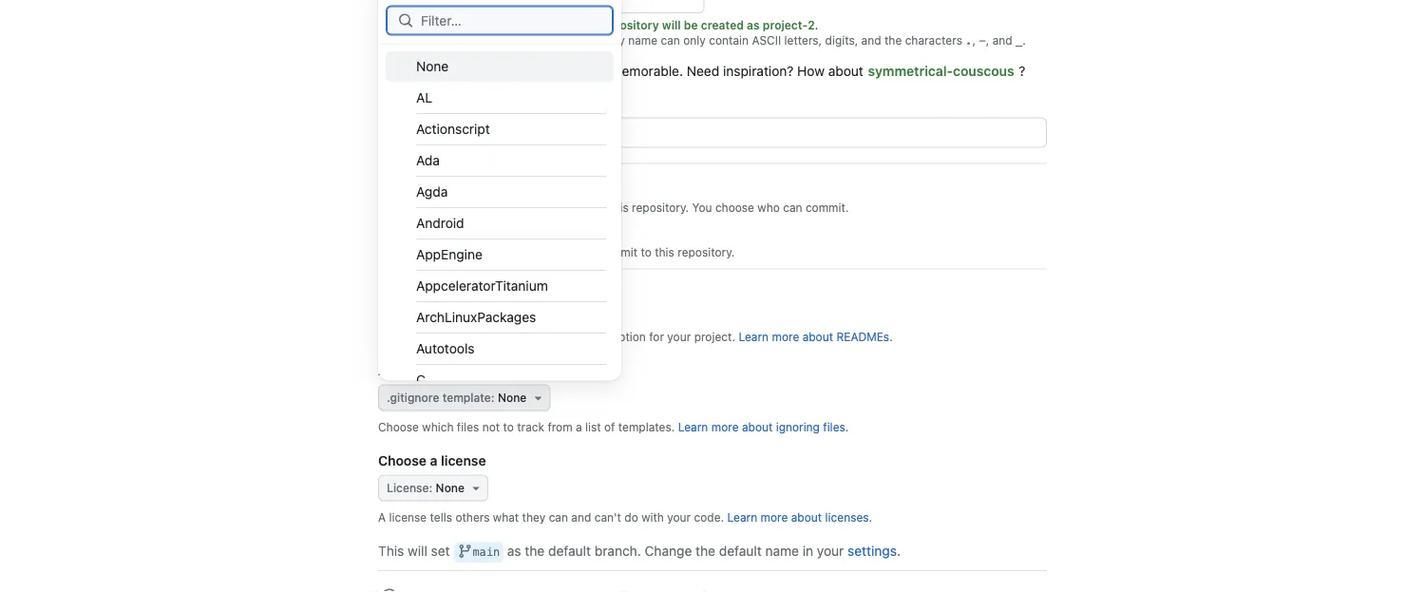 Task type: describe. For each thing, give the bounding box(es) containing it.
digits,
[[825, 33, 858, 47]]

android
[[416, 215, 464, 230]]

file
[[500, 310, 520, 326]]

ascii
[[752, 33, 781, 47]]

created
[[701, 18, 744, 31]]

the down "code."
[[696, 543, 716, 559]]

choose for choose a license
[[378, 453, 427, 469]]

learn inside initialize this repository with: add a readme file this is where you can write a long description for your project. learn more about readmes.
[[739, 330, 769, 344]]

repository. inside private you choose who can see and commit to this repository.
[[678, 246, 735, 259]]

ada
[[416, 152, 440, 168]]

this inside the public anyone on the internet can see this repository. you choose who can commit.
[[609, 201, 629, 214]]

the down they
[[525, 543, 545, 559]]

who inside the public anyone on the internet can see this repository. you choose who can commit.
[[758, 201, 780, 214]]

in
[[803, 543, 814, 559]]

?
[[1019, 63, 1026, 78]]

write
[[520, 330, 547, 344]]

templates.
[[618, 421, 675, 434]]

about left ignoring
[[742, 421, 773, 434]]

and right the "digits,"
[[862, 33, 882, 47]]

do
[[625, 511, 638, 524]]

this will set
[[378, 543, 450, 559]]

about up in
[[791, 511, 822, 524]]

Template filter text field
[[421, 6, 613, 35]]

code.
[[694, 511, 724, 524]]

can inside private you choose who can see and commit to this repository.
[[530, 246, 549, 259]]

what
[[493, 511, 519, 524]]

initialize this repository with: add a readme file this is where you can write a long description for your project. learn more about readmes.
[[378, 287, 893, 344]]

contain
[[709, 33, 749, 47]]

choose inside the public anyone on the internet can see this repository. you choose who can commit.
[[715, 201, 755, 214]]

description
[[378, 96, 455, 111]]

see inside private you choose who can see and commit to this repository.
[[552, 246, 571, 259]]

commit.
[[806, 201, 849, 214]]

lock image
[[409, 230, 431, 253]]

2 vertical spatial your
[[817, 543, 844, 559]]

license : none
[[387, 481, 465, 495]]

c
[[416, 372, 426, 387]]

can right internet
[[564, 201, 584, 214]]

triangle down image for add .gitignore
[[531, 390, 546, 405]]

this inside initialize this repository with: add a readme file this is where you can write a long description for your project. learn more about readmes.
[[435, 287, 459, 302]]

agda
[[416, 183, 448, 199]]

2
[[808, 18, 815, 31]]

a up license : none at the bottom left of the page
[[430, 453, 438, 469]]

al
[[416, 89, 432, 105]]

can right they
[[549, 511, 568, 524]]

. right in
[[897, 543, 901, 559]]

this inside initialize this repository with: add a readme file this is where you can write a long description for your project. learn more about readmes.
[[401, 330, 424, 344]]

. up letters,
[[815, 18, 819, 31]]

anyone
[[439, 201, 479, 214]]

appceleratortitanium
[[416, 277, 548, 293]]

settings
[[848, 543, 897, 559]]

1 vertical spatial none
[[498, 391, 527, 404]]

_
[[1016, 34, 1023, 47]]

a license tells others what they can and can't do with your code. learn more about licenses.
[[378, 511, 872, 524]]

and left can't
[[571, 511, 591, 524]]

about down the "digits,"
[[828, 63, 864, 78]]

inspiration?
[[723, 63, 794, 78]]

initialize
[[378, 287, 431, 302]]

internet
[[519, 201, 561, 214]]

main
[[473, 545, 500, 559]]

Public radio
[[378, 191, 393, 206]]

2 vertical spatial more
[[761, 511, 788, 524]]

and right short at top
[[584, 63, 607, 78]]

repository inside initialize this repository with: add a readme file this is where you can write a long description for your project. learn more about readmes.
[[462, 287, 528, 302]]

you inside the public anyone on the internet can see this repository. you choose who can commit.
[[692, 201, 712, 214]]

repo image
[[409, 185, 431, 208]]

description
[[586, 330, 646, 344]]

need
[[687, 63, 720, 78]]

template
[[443, 391, 491, 404]]

-
[[979, 34, 986, 47]]

1 , from the left
[[973, 33, 976, 47]]

symmetrical-
[[868, 63, 953, 78]]

names
[[482, 63, 522, 78]]

others
[[456, 511, 490, 524]]

which
[[422, 421, 454, 434]]

will inside your new repository will be created as project-2 . the repository name can only contain ascii letters, digits, and the characters . , - , and _ .
[[662, 18, 681, 31]]

your
[[547, 18, 572, 31]]

track
[[517, 421, 545, 434]]

readmes.
[[837, 330, 893, 344]]

. up ?
[[1023, 33, 1026, 47]]

choose which files not to track from a list of templates. learn more about ignoring files.
[[378, 421, 849, 434]]

project-
[[763, 18, 808, 31]]

great repository names are short and memorable. need inspiration? how about symmetrical-couscous ?
[[378, 63, 1026, 78]]

tells
[[430, 511, 452, 524]]

your inside initialize this repository with: add a readme file this is where you can write a long description for your project. learn more about readmes.
[[667, 330, 691, 344]]

learn more about readmes. link
[[739, 330, 893, 344]]

long
[[559, 330, 583, 344]]

choose for choose which files not to track from a list of templates. learn more about ignoring files.
[[378, 421, 419, 434]]

c option
[[386, 364, 614, 395]]

add inside initialize this repository with: add a readme file this is where you can write a long description for your project. learn more about readmes.
[[401, 310, 427, 326]]

a
[[378, 511, 386, 524]]

are
[[526, 63, 545, 78]]

Repository text field
[[533, 0, 704, 12]]

with:
[[531, 287, 563, 302]]



Task type: locate. For each thing, give the bounding box(es) containing it.
from
[[548, 421, 573, 434]]

letters,
[[784, 33, 822, 47]]

1 horizontal spatial :
[[491, 391, 495, 404]]

more inside initialize this repository with: add a readme file this is where you can write a long description for your project. learn more about readmes.
[[772, 330, 799, 344]]

they
[[522, 511, 546, 524]]

about left readmes.
[[803, 330, 833, 344]]

1 vertical spatial this
[[378, 543, 404, 559]]

choose a license
[[378, 453, 486, 469]]

archlinuxpackages
[[416, 309, 536, 325]]

0 vertical spatial name
[[628, 33, 658, 47]]

:
[[491, 391, 495, 404], [429, 481, 433, 495]]

license right a
[[389, 511, 427, 524]]

1 horizontal spatial choose
[[715, 201, 755, 214]]

be
[[684, 18, 698, 31]]

1 vertical spatial choose
[[378, 453, 427, 469]]

learn right templates. at the left bottom of the page
[[678, 421, 708, 434]]

repository up file
[[462, 287, 528, 302]]

and left _
[[993, 33, 1013, 47]]

0 vertical spatial will
[[662, 18, 681, 31]]

learn right project. on the bottom
[[739, 330, 769, 344]]

1 vertical spatial see
[[552, 246, 571, 259]]

settings link
[[848, 543, 897, 559]]

0 vertical spatial learn
[[739, 330, 769, 344]]

None text field
[[379, 118, 1046, 147]]

branch.
[[595, 543, 641, 559]]

2 horizontal spatial this
[[655, 246, 675, 259]]

0 horizontal spatial who
[[504, 246, 527, 259]]

your right in
[[817, 543, 844, 559]]

0 horizontal spatial default
[[548, 543, 591, 559]]

the
[[547, 33, 567, 47]]

the inside your new repository will be created as project-2 . the repository name can only contain ascii letters, digits, and the characters . , - , and _ .
[[885, 33, 902, 47]]

1 vertical spatial your
[[667, 511, 691, 524]]

more right "code."
[[761, 511, 788, 524]]

as right main
[[507, 543, 521, 559]]

this up commit
[[609, 201, 629, 214]]

0 horizontal spatial triangle down image
[[469, 480, 484, 496]]

see inside the public anyone on the internet can see this repository. you choose who can commit.
[[587, 201, 606, 214]]

with
[[642, 511, 664, 524]]

can inside initialize this repository with: add a readme file this is where you can write a long description for your project. learn more about readmes.
[[497, 330, 517, 344]]

repository down new
[[571, 33, 625, 47]]

1 horizontal spatial ,
[[986, 33, 990, 47]]

set
[[431, 543, 450, 559]]

couscous
[[953, 63, 1015, 78]]

license
[[441, 453, 486, 469], [389, 511, 427, 524]]

1 vertical spatial as
[[507, 543, 521, 559]]

: down choose a license
[[429, 481, 433, 495]]

triangle down image for choose a license
[[469, 480, 484, 496]]

1 horizontal spatial license
[[441, 453, 486, 469]]

as up ascii
[[747, 18, 760, 31]]

to inside private you choose who can see and commit to this repository.
[[641, 246, 652, 259]]

0 vertical spatial add
[[401, 310, 427, 326]]

who up appceleratortitanium
[[504, 246, 527, 259]]

0 horizontal spatial name
[[628, 33, 658, 47]]

0 horizontal spatial :
[[429, 481, 433, 495]]

1 horizontal spatial name
[[765, 543, 799, 559]]

1 vertical spatial add
[[378, 363, 404, 378]]

0 vertical spatial :
[[491, 391, 495, 404]]

who inside private you choose who can see and commit to this repository.
[[504, 246, 527, 259]]

can left "only"
[[661, 33, 680, 47]]

can left commit.
[[783, 201, 803, 214]]

name inside your new repository will be created as project-2 . the repository name can only contain ascii letters, digits, and the characters . , - , and _ .
[[628, 33, 658, 47]]

your new repository will be created as project-2 . the repository name can only contain ascii letters, digits, and the characters . , - , and _ .
[[547, 18, 1026, 47]]

2 vertical spatial this
[[435, 287, 459, 302]]

only
[[683, 33, 706, 47]]

0 horizontal spatial you
[[439, 246, 459, 259]]

of
[[604, 421, 615, 434]]

and
[[862, 33, 882, 47], [993, 33, 1013, 47], [584, 63, 607, 78], [575, 246, 595, 259], [571, 511, 591, 524]]

can
[[661, 33, 680, 47], [564, 201, 584, 214], [783, 201, 803, 214], [530, 246, 549, 259], [497, 330, 517, 344], [549, 511, 568, 524]]

will left set
[[408, 543, 428, 559]]

files.
[[823, 421, 849, 434]]

.
[[815, 18, 819, 31], [1023, 33, 1026, 47], [966, 34, 973, 47], [897, 543, 901, 559]]

see up with:
[[552, 246, 571, 259]]

the inside the public anyone on the internet can see this repository. you choose who can commit.
[[499, 201, 516, 214]]

characters
[[905, 33, 963, 47]]

great
[[378, 63, 412, 78]]

more right project. on the bottom
[[772, 330, 799, 344]]

choose inside private you choose who can see and commit to this repository.
[[462, 246, 501, 259]]

: up not
[[491, 391, 495, 404]]

1 vertical spatial this
[[655, 246, 675, 259]]

as the default branch. change the default name in your settings .
[[507, 543, 901, 559]]

more left ignoring
[[712, 421, 739, 434]]

this up readme in the bottom of the page
[[435, 287, 459, 302]]

0 vertical spatial license
[[441, 453, 486, 469]]

2 default from the left
[[719, 543, 762, 559]]

to right commit
[[641, 246, 652, 259]]

1 horizontal spatial who
[[758, 201, 780, 214]]

memorable.
[[611, 63, 683, 78]]

0 vertical spatial this
[[609, 201, 629, 214]]

add left c
[[378, 363, 404, 378]]

sc 9kayk9 0 image
[[382, 589, 397, 592]]

a left list
[[576, 421, 582, 434]]

1 default from the left
[[548, 543, 591, 559]]

2 horizontal spatial triangle down image
[[531, 390, 546, 405]]

0 vertical spatial this
[[401, 330, 424, 344]]

1 horizontal spatial will
[[662, 18, 681, 31]]

0 vertical spatial choose
[[715, 201, 755, 214]]

1 horizontal spatial to
[[641, 246, 652, 259]]

learn more about licenses. link
[[727, 511, 872, 524]]

this right commit
[[655, 246, 675, 259]]

. left -
[[966, 34, 973, 47]]

can up with:
[[530, 246, 549, 259]]

choose left which
[[378, 421, 419, 434]]

,
[[973, 33, 976, 47], [986, 33, 990, 47]]

0 horizontal spatial license
[[389, 511, 427, 524]]

none up tells
[[436, 481, 465, 495]]

1 vertical spatial :
[[429, 481, 433, 495]]

your
[[667, 330, 691, 344], [667, 511, 691, 524], [817, 543, 844, 559]]

on
[[482, 201, 496, 214]]

search image
[[398, 13, 413, 28]]

for
[[649, 330, 664, 344]]

1 vertical spatial who
[[504, 246, 527, 259]]

2 , from the left
[[986, 33, 990, 47]]

symmetrical-couscous button
[[867, 56, 1015, 86]]

0 horizontal spatial this
[[435, 287, 459, 302]]

choose up license
[[378, 453, 427, 469]]

none
[[416, 58, 449, 74], [498, 391, 527, 404], [436, 481, 465, 495]]

to right not
[[503, 421, 514, 434]]

1 horizontal spatial you
[[692, 201, 712, 214]]

1 horizontal spatial this
[[609, 201, 629, 214]]

change
[[645, 543, 692, 559]]

this inside private you choose who can see and commit to this repository.
[[655, 246, 675, 259]]

0 vertical spatial who
[[758, 201, 780, 214]]

can inside your new repository will be created as project-2 . the repository name can only contain ascii letters, digits, and the characters . , - , and _ .
[[661, 33, 680, 47]]

and left commit
[[575, 246, 595, 259]]

triangle down image up the track
[[531, 390, 546, 405]]

1 vertical spatial license
[[389, 511, 427, 524]]

1 vertical spatial to
[[503, 421, 514, 434]]

project.
[[694, 330, 736, 344]]

0 horizontal spatial see
[[552, 246, 571, 259]]

none up the track
[[498, 391, 527, 404]]

as
[[747, 18, 760, 31], [507, 543, 521, 559]]

default
[[548, 543, 591, 559], [719, 543, 762, 559]]

1 horizontal spatial default
[[719, 543, 762, 559]]

0 vertical spatial more
[[772, 330, 799, 344]]

1 vertical spatial you
[[439, 246, 459, 259]]

repository up al
[[416, 63, 478, 78]]

learn
[[739, 330, 769, 344], [678, 421, 708, 434], [727, 511, 758, 524]]

2 vertical spatial learn
[[727, 511, 758, 524]]

you inside private you choose who can see and commit to this repository.
[[439, 246, 459, 259]]

triangle down image
[[486, 0, 501, 6], [531, 390, 546, 405], [469, 480, 484, 496]]

files
[[457, 421, 479, 434]]

none up al
[[416, 58, 449, 74]]

this
[[609, 201, 629, 214], [655, 246, 675, 259], [435, 287, 459, 302]]

0 vertical spatial you
[[692, 201, 712, 214]]

commit
[[598, 246, 638, 259]]

a up is
[[430, 310, 438, 326]]

is
[[427, 330, 436, 344]]

repository. up commit
[[632, 201, 689, 214]]

1 vertical spatial learn
[[678, 421, 708, 434]]

1 horizontal spatial see
[[587, 201, 606, 214]]

autotools
[[416, 340, 475, 356]]

public
[[439, 181, 479, 197]]

none option
[[386, 51, 614, 81]]

0 vertical spatial your
[[667, 330, 691, 344]]

0 vertical spatial as
[[747, 18, 760, 31]]

and inside private you choose who can see and commit to this repository.
[[575, 246, 595, 259]]

1 horizontal spatial triangle down image
[[486, 0, 501, 6]]

1 vertical spatial choose
[[462, 246, 501, 259]]

repository.
[[632, 201, 689, 214], [678, 246, 735, 259]]

0 horizontal spatial will
[[408, 543, 428, 559]]

, left -
[[973, 33, 976, 47]]

0 vertical spatial none
[[416, 58, 449, 74]]

see up private you choose who can see and commit to this repository.
[[587, 201, 606, 214]]

0 vertical spatial triangle down image
[[486, 0, 501, 6]]

repository down repository text box
[[601, 18, 659, 31]]

name up "memorable."
[[628, 33, 658, 47]]

check circle fill image
[[532, 19, 543, 30]]

ignoring
[[776, 421, 820, 434]]

about
[[828, 63, 864, 78], [803, 330, 833, 344], [742, 421, 773, 434], [791, 511, 822, 524]]

how
[[797, 63, 825, 78]]

about inside initialize this repository with: add a readme file this is where you can write a long description for your project. learn more about readmes.
[[803, 330, 833, 344]]

license
[[387, 481, 429, 495]]

git branch image
[[457, 544, 473, 559]]

add down initialize
[[401, 310, 427, 326]]

a
[[430, 310, 438, 326], [550, 330, 556, 344], [576, 421, 582, 434], [430, 453, 438, 469]]

none inside option
[[416, 58, 449, 74]]

0 horizontal spatial choose
[[462, 246, 501, 259]]

your right for
[[667, 330, 691, 344]]

will
[[662, 18, 681, 31], [408, 543, 428, 559]]

1 vertical spatial repository.
[[678, 246, 735, 259]]

2 choose from the top
[[378, 453, 427, 469]]

where
[[439, 330, 472, 344]]

2 vertical spatial none
[[436, 481, 465, 495]]

2 vertical spatial triangle down image
[[469, 480, 484, 496]]

0 vertical spatial see
[[587, 201, 606, 214]]

list
[[585, 421, 601, 434]]

the up symmetrical-
[[885, 33, 902, 47]]

a left long
[[550, 330, 556, 344]]

actionscript
[[416, 121, 490, 136]]

0 horizontal spatial to
[[503, 421, 514, 434]]

learn more about ignoring files. link
[[678, 421, 849, 434]]

0 vertical spatial repository.
[[632, 201, 689, 214]]

private
[[439, 226, 484, 241]]

0 horizontal spatial ,
[[973, 33, 976, 47]]

this down a
[[378, 543, 404, 559]]

choose down private
[[462, 246, 501, 259]]

name left in
[[765, 543, 799, 559]]

readme
[[441, 310, 497, 326]]

the
[[885, 33, 902, 47], [499, 201, 516, 214], [525, 543, 545, 559], [696, 543, 716, 559]]

appengine
[[416, 246, 483, 262]]

1 vertical spatial name
[[765, 543, 799, 559]]

1 vertical spatial more
[[712, 421, 739, 434]]

0 vertical spatial to
[[641, 246, 652, 259]]

more
[[772, 330, 799, 344], [712, 421, 739, 434], [761, 511, 788, 524]]

public anyone on the internet can see this repository. you choose who can commit.
[[439, 181, 849, 214]]

default down "code."
[[719, 543, 762, 559]]

1 vertical spatial triangle down image
[[531, 390, 546, 405]]

0 vertical spatial .gitignore
[[407, 363, 469, 378]]

will left be
[[662, 18, 681, 31]]

triangle down image up others
[[469, 480, 484, 496]]

Private radio
[[378, 236, 393, 251]]

0 vertical spatial choose
[[378, 421, 419, 434]]

you
[[475, 330, 494, 344]]

add
[[401, 310, 427, 326], [378, 363, 404, 378]]

can't
[[595, 511, 621, 524]]

not
[[482, 421, 500, 434]]

as inside your new repository will be created as project-2 . the repository name can only contain ascii letters, digits, and the characters . , - , and _ .
[[747, 18, 760, 31]]

can down file
[[497, 330, 517, 344]]

license down files
[[441, 453, 486, 469]]

to
[[641, 246, 652, 259], [503, 421, 514, 434]]

your right with
[[667, 511, 691, 524]]

.gitignore down c
[[387, 391, 439, 404]]

add .gitignore
[[378, 363, 469, 378]]

default left branch.
[[548, 543, 591, 559]]

.gitignore template : none
[[387, 391, 527, 404]]

1 horizontal spatial as
[[747, 18, 760, 31]]

repository. down the public anyone on the internet can see this repository. you choose who can commit.
[[678, 246, 735, 259]]

learn right "code."
[[727, 511, 758, 524]]

this left is
[[401, 330, 424, 344]]

the right on
[[499, 201, 516, 214]]

private you choose who can see and commit to this repository.
[[439, 226, 735, 259]]

this
[[401, 330, 424, 344], [378, 543, 404, 559]]

short
[[549, 63, 581, 78]]

triangle down image up the template filter text box
[[486, 0, 501, 6]]

, up couscous
[[986, 33, 990, 47]]

1 vertical spatial .gitignore
[[387, 391, 439, 404]]

repository
[[601, 18, 659, 31], [571, 33, 625, 47], [416, 63, 478, 78], [462, 287, 528, 302]]

1 vertical spatial will
[[408, 543, 428, 559]]

1 choose from the top
[[378, 421, 419, 434]]

who left commit.
[[758, 201, 780, 214]]

choose left commit.
[[715, 201, 755, 214]]

repository. inside the public anyone on the internet can see this repository. you choose who can commit.
[[632, 201, 689, 214]]

.gitignore down autotools
[[407, 363, 469, 378]]

0 horizontal spatial as
[[507, 543, 521, 559]]



Task type: vqa. For each thing, say whether or not it's contained in the screenshot.
can
yes



